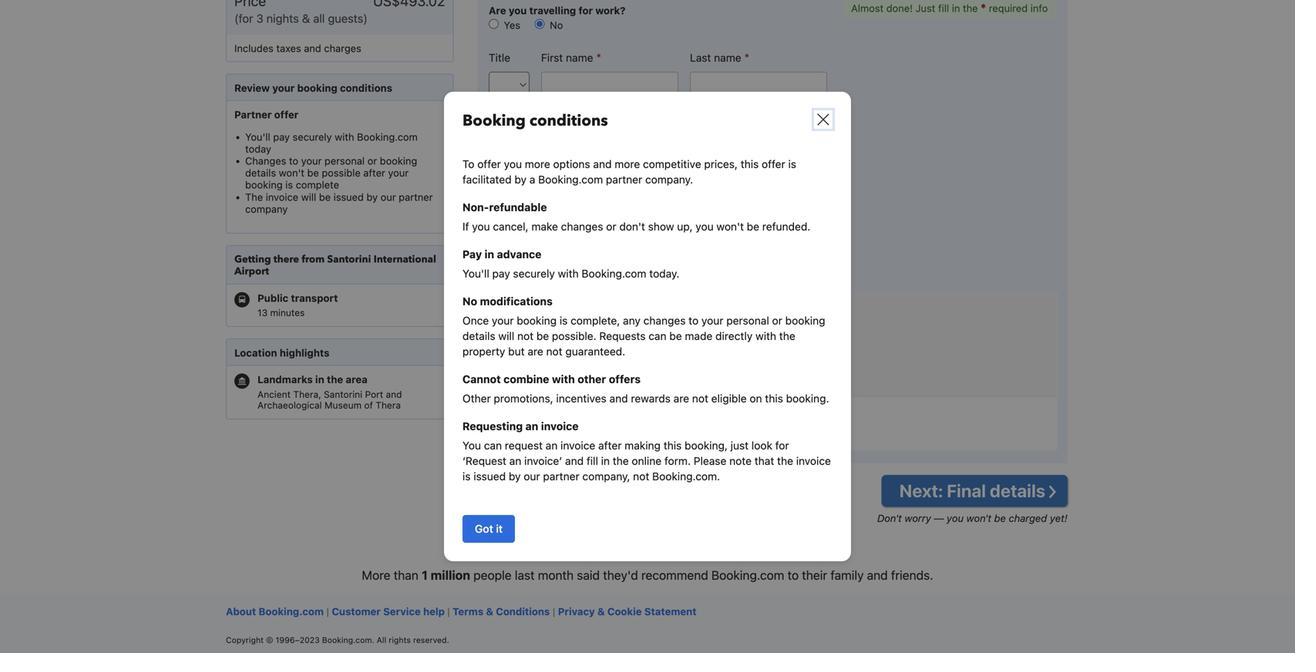 Task type: describe. For each thing, give the bounding box(es) containing it.
includes taxes and charges
[[234, 42, 362, 54]]

note
[[730, 455, 752, 467]]

public transport 13 minutes
[[258, 292, 338, 318]]

last
[[690, 51, 711, 64]]

copyright © 1996–2023 booking.com. all rights reserved.
[[226, 636, 449, 645]]

partner inside requesting an invoice you can request an invoice after making this booking, just look for 'request an invoice' and fill in the online form. please note that the invoice is issued by our partner company, not booking.com.
[[543, 470, 580, 483]]

be down complete
[[319, 191, 331, 203]]

this inside cannot combine with other offers other promotions, incentives and rewards are not eligible on this booking.
[[765, 392, 784, 405]]

yes
[[501, 19, 521, 31]]

non- for non-refundable
[[511, 330, 536, 342]]

for inside requesting an invoice you can request an invoice after making this booking, just look for 'request an invoice' and fill in the online form. please note that the invoice is issued by our partner company, not booking.com.
[[776, 439, 790, 452]]

taxes
[[276, 42, 301, 54]]

1 more from the left
[[525, 158, 551, 170]]

don't
[[878, 512, 902, 524]]

are you travelling for work?
[[489, 5, 626, 16]]

online
[[632, 455, 662, 467]]

offer for booking
[[478, 158, 501, 170]]

with inside cannot combine with other offers other promotions, incentives and rewards are not eligible on this booking.
[[552, 373, 575, 386]]

is inside you'll pay securely with booking.com today changes to your personal or booking details won't be possible after your booking is complete the invoice will be issued by our partner company
[[285, 179, 293, 191]]

you right —
[[947, 512, 964, 524]]

713
[[530, 373, 545, 384]]

0 horizontal spatial an
[[510, 455, 522, 467]]

not inside cannot combine with other offers other promotions, incentives and rewards are not eligible on this booking.
[[692, 392, 709, 405]]

up,
[[677, 220, 693, 233]]

* down up,
[[678, 234, 684, 248]]

booking,
[[685, 439, 728, 452]]

is inside requesting an invoice you can request an invoice after making this booking, just look for 'request an invoice' and fill in the online form. please note that the invoice is issued by our partner company, not booking.com.
[[463, 470, 471, 483]]

help
[[423, 606, 445, 617]]

in inside requesting an invoice you can request an invoice after making this booking, just look for 'request an invoice' and fill in the online form. please note that the invoice is issued by our partner company, not booking.com.
[[601, 455, 610, 467]]

directly
[[716, 330, 753, 342]]

©
[[266, 636, 273, 645]]

by inside requesting an invoice you can request an invoice after making this booking, just look for 'request an invoice' and fill in the online form. please note that the invoice is issued by our partner company, not booking.com.
[[509, 470, 521, 483]]

will inside you'll pay securely with booking.com today changes to your personal or booking details won't be possible after your booking is complete the invoice will be issued by our partner company
[[301, 191, 316, 203]]

(for
[[234, 12, 253, 25]]

month
[[538, 568, 574, 583]]

from 713 reviews element
[[530, 373, 594, 384]]

company.
[[646, 173, 693, 186]]

yet!
[[1050, 512, 1068, 524]]

the inside landmarks in the area ancient thera, santorini port and archaeological museum of thera
[[327, 374, 343, 385]]

your up made
[[702, 314, 724, 327]]

the up company,
[[613, 455, 629, 467]]

archaeological
[[258, 400, 322, 411]]

or inside you'll pay securely with booking.com today changes to your personal or booking details won't be possible after your booking is complete the invoice will be issued by our partner company
[[368, 155, 377, 167]]

what are my booking conditions?
[[486, 484, 641, 495]]

of
[[364, 400, 373, 411]]

can inside requesting an invoice you can request an invoice after making this booking, just look for 'request an invoice' and fill in the online form. please note that the invoice is issued by our partner company, not booking.com.
[[484, 439, 502, 452]]

to offer you more options and more competitive prices, this offer is facilitated by a booking.com partner company.
[[463, 158, 797, 186]]

a
[[530, 173, 536, 186]]

can inside no modifications once your booking is complete, any changes to your personal or booking details will not be possible. requests can be made directly with the property but are not guaranteed.
[[649, 330, 667, 342]]

there
[[274, 253, 299, 266]]

about
[[226, 606, 256, 617]]

next: final details 낝
[[900, 480, 1057, 501]]

thera,
[[293, 389, 321, 400]]

facilitated
[[463, 173, 512, 186]]

non-refundable if you cancel, make changes or don't show up, you won't be refunded.
[[463, 201, 811, 233]]

your down modifications
[[492, 314, 514, 327]]

booking.com inside you'll pay securely with booking.com today changes to your personal or booking details won't be possible after your booking is complete the invoice will be issued by our partner company
[[357, 131, 418, 143]]

company,
[[583, 470, 630, 483]]

2 horizontal spatial offer
[[762, 158, 786, 170]]

customer service help terms & conditions
[[332, 606, 550, 617]]

address inside confirm email address *
[[561, 169, 601, 181]]

is inside to offer you more options and more competitive prices, this offer is facilitated by a booking.com partner company.
[[789, 158, 797, 170]]

you right 'if'
[[472, 220, 490, 233]]

in inside almost done! just fill in the * required info
[[952, 2, 961, 14]]

pay inside you'll pay securely with booking.com today changes to your personal or booking details won't be possible after your booking is complete the invoice will be issued by our partner company
[[273, 131, 290, 143]]

requests
[[600, 330, 646, 342]]

or inside no modifications once your booking is complete, any changes to your personal or booking details will not be possible. requests can be made directly with the property but are not guaranteed.
[[773, 314, 783, 327]]

modifications
[[480, 295, 553, 308]]

* right options at top left
[[604, 168, 609, 181]]

cannot
[[463, 373, 501, 386]]

not inside requesting an invoice you can request an invoice after making this booking, just look for 'request an invoice' and fill in the online form. please note that the invoice is issued by our partner company, not booking.com.
[[633, 470, 650, 483]]

recommend
[[642, 568, 709, 583]]

copyright
[[226, 636, 264, 645]]

+1 text field
[[489, 255, 832, 282]]

once
[[463, 314, 489, 327]]

title
[[489, 51, 511, 64]]

public
[[258, 292, 289, 304]]

the inside almost done! just fill in the * required info
[[963, 2, 978, 14]]

with inside no modifications once your booking is complete, any changes to your personal or booking details will not be possible. requests can be made directly with the property but are not guaranteed.
[[756, 330, 777, 342]]

terms
[[453, 606, 484, 617]]

after inside you'll pay securely with booking.com today changes to your personal or booking details won't be possible after your booking is complete the invoice will be issued by our partner company
[[364, 167, 386, 179]]

refundable for non-refundable
[[536, 330, 590, 342]]

invoice right that at right
[[797, 455, 831, 467]]

getting there from santorini international airport section
[[226, 0, 454, 431]]

you up yes
[[509, 5, 527, 16]]

prices,
[[704, 158, 738, 170]]

Yes radio
[[489, 19, 499, 29]]

and right taxes
[[304, 42, 321, 54]]

charges
[[324, 42, 362, 54]]

required
[[989, 2, 1028, 14]]

conditions?
[[588, 484, 641, 495]]

2 vertical spatial to
[[788, 568, 799, 583]]

combine
[[504, 373, 549, 386]]

be up complete
[[307, 167, 319, 179]]

complete
[[296, 179, 339, 191]]

no modifications once your booking is complete, any changes to your personal or booking details will not be possible. requests can be made directly with the property but are not guaranteed.
[[463, 295, 826, 358]]

what are my booking conditions? link
[[477, 475, 650, 504]]

won't inside you'll pay securely with booking.com today changes to your personal or booking details won't be possible after your booking is complete the invoice will be issued by our partner company
[[279, 167, 305, 179]]

room
[[548, 305, 585, 322]]

from
[[302, 253, 325, 266]]

getting there from santorini international airport
[[234, 253, 436, 278]]

fill inside requesting an invoice you can request an invoice after making this booking, just look for 'request an invoice' and fill in the online form. please note that the invoice is issued by our partner company, not booking.com.
[[587, 455, 598, 467]]

charged
[[1009, 512, 1048, 524]]

booking.com left their
[[712, 568, 785, 583]]

reviews
[[548, 373, 581, 384]]

email
[[532, 169, 558, 181]]

be left charged
[[995, 512, 1006, 524]]

pay inside pay in advance you'll pay securely with booking.com today.
[[493, 267, 510, 280]]

* right last
[[745, 51, 750, 64]]

santorini inside landmarks in the area ancient thera, santorini port and archaeological museum of thera
[[324, 389, 363, 400]]

be left made
[[670, 330, 682, 342]]

the inside no modifications once your booking is complete, any changes to your personal or booking details will not be possible. requests can be made directly with the property but are not guaranteed.
[[780, 330, 796, 342]]

are inside cannot combine with other offers other promotions, incentives and rewards are not eligible on this booking.
[[674, 392, 690, 405]]

by inside to offer you more options and more competitive prices, this offer is facilitated by a booking.com partner company.
[[515, 173, 527, 186]]

booking.com inside pay in advance you'll pay securely with booking.com today.
[[582, 267, 647, 280]]

today.
[[650, 267, 680, 280]]

their
[[802, 568, 828, 583]]

invoice down incentives
[[541, 420, 579, 433]]

issued inside requesting an invoice you can request an invoice after making this booking, just look for 'request an invoice' and fill in the online form. please note that the invoice is issued by our partner company, not booking.com.
[[474, 470, 506, 483]]

circled image
[[234, 292, 250, 308]]

just
[[731, 439, 749, 452]]

that
[[755, 455, 775, 467]]

'request
[[463, 455, 507, 467]]

booking conditions dialog
[[444, 92, 851, 561]]

any
[[623, 314, 641, 327]]

by inside you'll pay securely with booking.com today changes to your personal or booking details won't be possible after your booking is complete the invoice will be issued by our partner company
[[367, 191, 378, 203]]

next:
[[900, 480, 944, 501]]

just
[[916, 2, 936, 14]]

my
[[531, 484, 545, 495]]

made
[[685, 330, 713, 342]]

rewards
[[631, 392, 671, 405]]

close dialog image
[[814, 110, 833, 129]]

8.7
[[506, 364, 523, 379]]

you right up,
[[696, 220, 714, 233]]

scored 8.7 element
[[502, 359, 527, 384]]

partner inside you'll pay securely with booking.com today changes to your personal or booking details won't be possible after your booking is complete the invoice will be issued by our partner company
[[399, 191, 433, 203]]

1
[[422, 568, 428, 583]]

first
[[541, 51, 563, 64]]

* up options at top left
[[561, 109, 566, 123]]

got it
[[475, 523, 503, 535]]

possible.
[[552, 330, 597, 342]]

personal inside you'll pay securely with booking.com today changes to your personal or booking details won't be possible after your booking is complete the invoice will be issued by our partner company
[[325, 155, 365, 167]]

reserved.
[[413, 636, 449, 645]]

2 more from the left
[[615, 158, 640, 170]]

eligible
[[712, 392, 747, 405]]

booking.com. inside requesting an invoice you can request an invoice after making this booking, just look for 'request an invoice' and fill in the online form. please note that the invoice is issued by our partner company, not booking.com.
[[653, 470, 720, 483]]

got
[[475, 523, 493, 535]]

booking.com inside to offer you more options and more competitive prices, this offer is facilitated by a booking.com partner company.
[[538, 173, 603, 186]]

invoice up invoice'
[[561, 439, 596, 452]]

and inside to offer you more options and more competitive prices, this offer is facilitated by a booking.com partner company.
[[593, 158, 612, 170]]

—
[[934, 512, 944, 524]]



Task type: locate. For each thing, give the bounding box(es) containing it.
fill up company,
[[587, 455, 598, 467]]

& inside getting there from santorini international airport section
[[302, 12, 310, 25]]

0 horizontal spatial or
[[368, 155, 377, 167]]

1 vertical spatial changes
[[644, 314, 686, 327]]

2 vertical spatial by
[[509, 470, 521, 483]]

name inside last name *
[[714, 51, 742, 64]]

the right directly
[[780, 330, 796, 342]]

booking
[[297, 82, 338, 94], [380, 155, 417, 167], [245, 179, 283, 191], [517, 314, 557, 327], [786, 314, 826, 327], [547, 484, 585, 495]]

the right that at right
[[778, 455, 794, 467]]

booking.com. down 'customer'
[[322, 636, 375, 645]]

and down offers
[[610, 392, 628, 405]]

1 vertical spatial refundable
[[536, 330, 590, 342]]

what
[[486, 484, 510, 495]]

for right look at bottom
[[776, 439, 790, 452]]

2 name from the left
[[714, 51, 742, 64]]

partner inside to offer you more options and more competitive prices, this offer is facilitated by a booking.com partner company.
[[606, 173, 643, 186]]

name right last
[[714, 51, 742, 64]]

booking.com. down form.
[[653, 470, 720, 483]]

securely
[[293, 131, 332, 143], [513, 267, 555, 280]]

0 horizontal spatial won't
[[279, 167, 305, 179]]

1 horizontal spatial or
[[606, 220, 617, 233]]

0 vertical spatial by
[[515, 173, 527, 186]]

booking.com down options at top left
[[538, 173, 603, 186]]

to inside no modifications once your booking is complete, any changes to your personal or booking details will not be possible. requests can be made directly with the property but are not guaranteed.
[[689, 314, 699, 327]]

fill inside almost done! just fill in the * required info
[[939, 2, 950, 14]]

pay
[[273, 131, 290, 143], [493, 267, 510, 280]]

0 horizontal spatial details
[[245, 167, 276, 179]]

review your booking conditions
[[234, 82, 393, 94]]

to inside you'll pay securely with booking.com today changes to your personal or booking details won't be possible after your booking is complete the invoice will be issued by our partner company
[[289, 155, 299, 167]]

this right prices, on the right of page
[[741, 158, 759, 170]]

statement
[[645, 606, 697, 617]]

about booking.com
[[226, 606, 324, 617]]

0 horizontal spatial will
[[301, 191, 316, 203]]

booking.com up any
[[582, 267, 647, 280]]

this inside requesting an invoice you can request an invoice after making this booking, just look for 'request an invoice' and fill in the online form. please note that the invoice is issued by our partner company, not booking.com.
[[664, 439, 682, 452]]

in inside pay in advance you'll pay securely with booking.com today.
[[485, 248, 494, 261]]

are right rewards
[[674, 392, 690, 405]]

to left their
[[788, 568, 799, 583]]

with inside you'll pay securely with booking.com today changes to your personal or booking details won't be possible after your booking is complete the invoice will be issued by our partner company
[[335, 131, 354, 143]]

None radio
[[535, 19, 545, 29]]

won't up complete
[[279, 167, 305, 179]]

partner
[[606, 173, 643, 186], [399, 191, 433, 203], [543, 470, 580, 483]]

your right possible
[[388, 167, 409, 179]]

in
[[952, 2, 961, 14], [485, 248, 494, 261], [315, 374, 324, 385], [601, 455, 610, 467]]

you'll pay securely with booking.com today changes to your personal or booking details won't be possible after your booking is complete the invoice will be issued by our partner company
[[245, 131, 433, 215]]

no down are you travelling for work?
[[547, 19, 563, 31]]

changes right make
[[561, 220, 604, 233]]

Watch out for typos text field
[[489, 130, 832, 157]]

1 horizontal spatial personal
[[727, 314, 770, 327]]

1 vertical spatial issued
[[474, 470, 506, 483]]

almost done! just fill in the * required info
[[852, 1, 1048, 14]]

0 horizontal spatial booking.com.
[[322, 636, 375, 645]]

can up the 'request on the left bottom of the page
[[484, 439, 502, 452]]

be
[[307, 167, 319, 179], [319, 191, 331, 203], [747, 220, 760, 233], [537, 330, 549, 342], [670, 330, 682, 342], [995, 512, 1006, 524]]

travelling
[[530, 5, 576, 16]]

invoice up company
[[266, 191, 299, 203]]

1 vertical spatial fill
[[587, 455, 598, 467]]

0 vertical spatial can
[[649, 330, 667, 342]]

please
[[694, 455, 727, 467]]

0 horizontal spatial partner
[[399, 191, 433, 203]]

non-refundable
[[511, 330, 590, 342]]

0 horizontal spatial changes
[[561, 220, 604, 233]]

booking conditions
[[463, 110, 608, 132]]

1 vertical spatial by
[[367, 191, 378, 203]]

includes
[[234, 42, 274, 54]]

0 vertical spatial this
[[741, 158, 759, 170]]

offer for review
[[274, 109, 299, 120]]

0 vertical spatial booking.com.
[[653, 470, 720, 483]]

personal up possible
[[325, 155, 365, 167]]

no for no
[[547, 19, 563, 31]]

your up complete
[[301, 155, 322, 167]]

the left area
[[327, 374, 343, 385]]

is up possible.
[[560, 314, 568, 327]]

1 horizontal spatial can
[[649, 330, 667, 342]]

0 vertical spatial our
[[381, 191, 396, 203]]

ancient
[[258, 389, 291, 400]]

not up but
[[518, 330, 534, 342]]

you inside to offer you more options and more competitive prices, this offer is facilitated by a booking.com partner company.
[[504, 158, 522, 170]]

1 vertical spatial won't
[[717, 220, 744, 233]]

you'll up today
[[245, 131, 270, 143]]

email
[[489, 110, 516, 123]]

2 vertical spatial an
[[510, 455, 522, 467]]

1 vertical spatial non-
[[511, 330, 536, 342]]

be inside non-refundable if you cancel, make changes or don't show up, you won't be refunded.
[[747, 220, 760, 233]]

0 vertical spatial an
[[526, 420, 539, 433]]

is left complete
[[285, 179, 293, 191]]

pay down partner offer
[[273, 131, 290, 143]]

not left 'eligible'
[[692, 392, 709, 405]]

0 vertical spatial conditions
[[340, 82, 393, 94]]

None text field
[[690, 72, 828, 98]]

1 name from the left
[[566, 51, 594, 64]]

changes inside non-refundable if you cancel, make changes or don't show up, you won't be refunded.
[[561, 220, 604, 233]]

terms & conditions link
[[453, 606, 550, 617]]

1 horizontal spatial offer
[[478, 158, 501, 170]]

1 horizontal spatial our
[[524, 470, 540, 483]]

options
[[553, 158, 591, 170]]

name for first name *
[[566, 51, 594, 64]]

invoice'
[[525, 455, 562, 467]]

1 vertical spatial an
[[546, 439, 558, 452]]

&
[[302, 12, 310, 25], [486, 606, 494, 617], [598, 606, 605, 617]]

0 vertical spatial changes
[[561, 220, 604, 233]]

or
[[368, 155, 377, 167], [606, 220, 617, 233], [773, 314, 783, 327]]

0 horizontal spatial name
[[566, 51, 594, 64]]

make
[[532, 220, 558, 233]]

0 vertical spatial details
[[245, 167, 276, 179]]

1 horizontal spatial &
[[486, 606, 494, 617]]

are right but
[[528, 345, 544, 358]]

1 horizontal spatial will
[[499, 330, 515, 342]]

incentives
[[556, 392, 607, 405]]

details inside you'll pay securely with booking.com today changes to your personal or booking details won't be possible after your booking is complete the invoice will be issued by our partner company
[[245, 167, 276, 179]]

address inside email address *
[[519, 110, 558, 123]]

double
[[497, 305, 544, 322]]

than
[[394, 568, 419, 583]]

1 horizontal spatial after
[[599, 439, 622, 452]]

is up refunded.
[[789, 158, 797, 170]]

1 vertical spatial santorini
[[324, 389, 363, 400]]

name right first at the top left
[[566, 51, 594, 64]]

details
[[245, 167, 276, 179], [463, 330, 496, 342], [990, 480, 1046, 501]]

1 horizontal spatial an
[[526, 420, 539, 433]]

& right terms
[[486, 606, 494, 617]]

& left cookie at the left of page
[[598, 606, 605, 617]]

1 vertical spatial our
[[524, 470, 540, 483]]

pay
[[463, 248, 482, 261]]

& left all
[[302, 12, 310, 25]]

santorini right from
[[327, 253, 371, 266]]

is
[[789, 158, 797, 170], [285, 179, 293, 191], [560, 314, 568, 327], [463, 470, 471, 483]]

securely inside you'll pay securely with booking.com today changes to your personal or booking details won't be possible after your booking is complete the invoice will be issued by our partner company
[[293, 131, 332, 143]]

with inside pay in advance you'll pay securely with booking.com today.
[[558, 267, 579, 280]]

your right review at the left top of the page
[[272, 82, 295, 94]]

booking.com up 1996–2023
[[259, 606, 324, 617]]

1 vertical spatial details
[[463, 330, 496, 342]]

refundable for non-refundable if you cancel, make changes or don't show up, you won't be refunded.
[[489, 201, 547, 214]]

about booking.com link
[[226, 606, 324, 617]]

securely down "advance"
[[513, 267, 555, 280]]

1 horizontal spatial address
[[561, 169, 601, 181]]

0 horizontal spatial more
[[525, 158, 551, 170]]

1 horizontal spatial booking.com.
[[653, 470, 720, 483]]

by up the 'international'
[[367, 191, 378, 203]]

2 horizontal spatial an
[[546, 439, 558, 452]]

in inside landmarks in the area ancient thera, santorini port and archaeological museum of thera
[[315, 374, 324, 385]]

no for no modifications once your booking is complete, any changes to your personal or booking details will not be possible. requests can be made directly with the property but are not guaranteed.
[[463, 295, 478, 308]]

the
[[245, 191, 263, 203]]

1 vertical spatial this
[[765, 392, 784, 405]]

in up thera,
[[315, 374, 324, 385]]

2 vertical spatial won't
[[967, 512, 992, 524]]

confirm email address *
[[489, 168, 609, 181]]

more down watch out for typos text box
[[615, 158, 640, 170]]

possible
[[322, 167, 361, 179]]

and up the thera at the bottom of the page
[[386, 389, 402, 400]]

for left work?
[[579, 5, 593, 16]]

2 horizontal spatial to
[[788, 568, 799, 583]]

0 horizontal spatial after
[[364, 167, 386, 179]]

1 horizontal spatial fill
[[939, 2, 950, 14]]

you
[[463, 439, 481, 452]]

0 vertical spatial after
[[364, 167, 386, 179]]

1 horizontal spatial this
[[741, 158, 759, 170]]

getting
[[234, 253, 271, 266]]

in up company,
[[601, 455, 610, 467]]

not down non-refundable
[[547, 345, 563, 358]]

0 vertical spatial no
[[547, 19, 563, 31]]

is inside no modifications once your booking is complete, any changes to your personal or booking details will not be possible. requests can be made directly with the property but are not guaranteed.
[[560, 314, 568, 327]]

offer up "facilitated" at the top of the page
[[478, 158, 501, 170]]

booking.com.
[[653, 470, 720, 483], [322, 636, 375, 645]]

changes right any
[[644, 314, 686, 327]]

booking
[[463, 110, 526, 132]]

booking.com up possible
[[357, 131, 418, 143]]

and inside cannot combine with other offers other promotions, incentives and rewards are not eligible on this booking.
[[610, 392, 628, 405]]

and up what are my booking conditions?
[[565, 455, 584, 467]]

1 vertical spatial partner
[[399, 191, 433, 203]]

work?
[[596, 5, 626, 16]]

booking.
[[786, 392, 830, 405]]

last
[[515, 568, 535, 583]]

non- up but
[[511, 330, 536, 342]]

1 vertical spatial will
[[499, 330, 515, 342]]

2 vertical spatial or
[[773, 314, 783, 327]]

0 vertical spatial refundable
[[489, 201, 547, 214]]

1 vertical spatial to
[[689, 314, 699, 327]]

or inside non-refundable if you cancel, make changes or don't show up, you won't be refunded.
[[606, 220, 617, 233]]

1 vertical spatial can
[[484, 439, 502, 452]]

can right "requests"
[[649, 330, 667, 342]]

final
[[947, 480, 987, 501]]

won't inside non-refundable if you cancel, make changes or don't show up, you won't be refunded.
[[717, 220, 744, 233]]

don't worry — you won't be charged yet!
[[878, 512, 1068, 524]]

(for 3 nights & all guests)
[[234, 12, 368, 25]]

conditions inside the booking conditions dialog
[[530, 110, 608, 132]]

transport
[[291, 292, 338, 304]]

all
[[377, 636, 387, 645]]

1 horizontal spatial no
[[547, 19, 563, 31]]

details inside no modifications once your booking is complete, any changes to your personal or booking details will not be possible. requests can be made directly with the property but are not guaranteed.
[[463, 330, 496, 342]]

not down online
[[633, 470, 650, 483]]

be down the double room
[[537, 330, 549, 342]]

offer inside getting there from santorini international airport section
[[274, 109, 299, 120]]

you'll inside you'll pay securely with booking.com today changes to your personal or booking details won't be possible after your booking is complete the invoice will be issued by our partner company
[[245, 131, 270, 143]]

by left "a"
[[515, 173, 527, 186]]

1 vertical spatial no
[[463, 295, 478, 308]]

advance
[[497, 248, 542, 261]]

issued up what at the left of page
[[474, 470, 506, 483]]

privacy & cookie statement link
[[558, 606, 697, 617]]

the left required at top right
[[963, 2, 978, 14]]

0 horizontal spatial personal
[[325, 155, 365, 167]]

0 vertical spatial address
[[519, 110, 558, 123]]

0 horizontal spatial securely
[[293, 131, 332, 143]]

an up request at bottom
[[526, 420, 539, 433]]

you up "facilitated" at the top of the page
[[504, 158, 522, 170]]

0 vertical spatial issued
[[334, 191, 364, 203]]

securely inside pay in advance you'll pay securely with booking.com today.
[[513, 267, 555, 280]]

2 horizontal spatial won't
[[967, 512, 992, 524]]

are left "my"
[[513, 484, 528, 495]]

* right first at the top left
[[596, 51, 602, 64]]

1 horizontal spatial non-
[[511, 330, 536, 342]]

nights
[[267, 12, 299, 25]]

personal up directly
[[727, 314, 770, 327]]

1 horizontal spatial name
[[714, 51, 742, 64]]

1 vertical spatial address
[[561, 169, 601, 181]]

in right just
[[952, 2, 961, 14]]

offer right partner
[[274, 109, 299, 120]]

privacy
[[558, 606, 595, 617]]

will inside no modifications once your booking is complete, any changes to your personal or booking details will not be possible. requests can be made directly with the property but are not guaranteed.
[[499, 330, 515, 342]]

personal inside no modifications once your booking is complete, any changes to your personal or booking details will not be possible. requests can be made directly with the property but are not guaranteed.
[[727, 314, 770, 327]]

address right 'email'
[[519, 110, 558, 123]]

0 vertical spatial will
[[301, 191, 316, 203]]

2 vertical spatial details
[[990, 480, 1046, 501]]

port
[[365, 389, 383, 400]]

2 horizontal spatial &
[[598, 606, 605, 617]]

refundable up cancel,
[[489, 201, 547, 214]]

after up company,
[[599, 439, 622, 452]]

2 vertical spatial this
[[664, 439, 682, 452]]

0 vertical spatial fill
[[939, 2, 950, 14]]

rated fabulous element
[[530, 359, 594, 374]]

no up once
[[463, 295, 478, 308]]

will
[[301, 191, 316, 203], [499, 330, 515, 342]]

be left refunded.
[[747, 220, 760, 233]]

0 horizontal spatial &
[[302, 12, 310, 25]]

2 vertical spatial are
[[513, 484, 528, 495]]

if
[[463, 220, 469, 233]]

circled image
[[234, 374, 250, 389]]

1 horizontal spatial for
[[776, 439, 790, 452]]

0 horizontal spatial conditions
[[340, 82, 393, 94]]

1 vertical spatial or
[[606, 220, 617, 233]]

area
[[346, 374, 368, 385]]

conditions down 'charges'
[[340, 82, 393, 94]]

our up "my"
[[524, 470, 540, 483]]

partner up the 'international'
[[399, 191, 433, 203]]

will down complete
[[301, 191, 316, 203]]

1 vertical spatial after
[[599, 439, 622, 452]]

don't
[[620, 220, 645, 233]]

changes inside no modifications once your booking is complete, any changes to your personal or booking details will not be possible. requests can be made directly with the property but are not guaranteed.
[[644, 314, 686, 327]]

1 horizontal spatial won't
[[717, 220, 744, 233]]

after right possible
[[364, 167, 386, 179]]

request
[[505, 439, 543, 452]]

refundable inside non-refundable if you cancel, make changes or don't show up, you won't be refunded.
[[489, 201, 547, 214]]

and inside landmarks in the area ancient thera, santorini port and archaeological museum of thera
[[386, 389, 402, 400]]

this
[[741, 158, 759, 170], [765, 392, 784, 405], [664, 439, 682, 452]]

None text field
[[541, 72, 679, 98], [489, 189, 832, 215], [541, 72, 679, 98], [489, 189, 832, 215]]

0 vertical spatial santorini
[[327, 253, 371, 266]]

partner up what are my booking conditions?
[[543, 470, 580, 483]]

invoice inside you'll pay securely with booking.com today changes to your personal or booking details won't be possible after your booking is complete the invoice will be issued by our partner company
[[266, 191, 299, 203]]

got it button
[[463, 515, 515, 543]]

conditions up options at top left
[[530, 110, 608, 132]]

and right family
[[867, 568, 888, 583]]

1 horizontal spatial changes
[[644, 314, 686, 327]]

conditions inside getting there from santorini international airport section
[[340, 82, 393, 94]]

1 vertical spatial securely
[[513, 267, 555, 280]]

international
[[374, 253, 436, 266]]

*
[[981, 1, 987, 14], [596, 51, 602, 64], [745, 51, 750, 64], [561, 109, 566, 123], [604, 168, 609, 181], [678, 234, 684, 248]]

an down request at bottom
[[510, 455, 522, 467]]

non- for non-refundable if you cancel, make changes or don't show up, you won't be refunded.
[[463, 201, 489, 214]]

santorini inside getting there from santorini international airport
[[327, 253, 371, 266]]

cleanliness
[[530, 359, 594, 374]]

is down the 'request on the left bottom of the page
[[463, 470, 471, 483]]

낝
[[1050, 486, 1057, 498]]

confirm
[[489, 169, 529, 181]]

1 horizontal spatial to
[[689, 314, 699, 327]]

all
[[313, 12, 325, 25]]

and inside requesting an invoice you can request an invoice after making this booking, just look for 'request an invoice' and fill in the online form. please note that the invoice is issued by our partner company, not booking.com.
[[565, 455, 584, 467]]

refundable
[[489, 201, 547, 214], [536, 330, 590, 342]]

done!
[[887, 2, 913, 14]]

name inside the first name *
[[566, 51, 594, 64]]

1 vertical spatial for
[[776, 439, 790, 452]]

issued inside you'll pay securely with booking.com today changes to your personal or booking details won't be possible after your booking is complete the invoice will be issued by our partner company
[[334, 191, 364, 203]]

1 vertical spatial are
[[674, 392, 690, 405]]

airport
[[234, 265, 269, 278]]

2 horizontal spatial this
[[765, 392, 784, 405]]

2 horizontal spatial partner
[[606, 173, 643, 186]]

this inside to offer you more options and more competitive prices, this offer is facilitated by a booking.com partner company.
[[741, 158, 759, 170]]

service
[[383, 606, 421, 617]]

1 vertical spatial conditions
[[530, 110, 608, 132]]

landmarks
[[258, 374, 313, 385]]

worry
[[905, 512, 932, 524]]

non- inside non-refundable if you cancel, make changes or don't show up, you won't be refunded.
[[463, 201, 489, 214]]

0 horizontal spatial you'll
[[245, 131, 270, 143]]

this right on
[[765, 392, 784, 405]]

0 horizontal spatial no
[[463, 295, 478, 308]]

* left required at top right
[[981, 1, 987, 14]]

are inside no modifications once your booking is complete, any changes to your personal or booking details will not be possible. requests can be made directly with the property but are not guaranteed.
[[528, 345, 544, 358]]

and
[[304, 42, 321, 54], [593, 158, 612, 170], [386, 389, 402, 400], [610, 392, 628, 405], [565, 455, 584, 467], [867, 568, 888, 583]]

to up made
[[689, 314, 699, 327]]

cancel,
[[493, 220, 529, 233]]

our inside requesting an invoice you can request an invoice after making this booking, just look for 'request an invoice' and fill in the online form. please note that the invoice is issued by our partner company, not booking.com.
[[524, 470, 540, 483]]

info
[[1031, 2, 1048, 14]]

1 horizontal spatial conditions
[[530, 110, 608, 132]]

1 vertical spatial pay
[[493, 267, 510, 280]]

our inside you'll pay securely with booking.com today changes to your personal or booking details won't be possible after your booking is complete the invoice will be issued by our partner company
[[381, 191, 396, 203]]

in right pay
[[485, 248, 494, 261]]

1 vertical spatial booking.com.
[[322, 636, 375, 645]]

you'll inside pay in advance you'll pay securely with booking.com today.
[[463, 267, 490, 280]]

requesting an invoice you can request an invoice after making this booking, just look for 'request an invoice' and fill in the online form. please note that the invoice is issued by our partner company, not booking.com.
[[463, 420, 831, 483]]

non- up 'if'
[[463, 201, 489, 214]]

0 horizontal spatial this
[[664, 439, 682, 452]]

booking.com
[[357, 131, 418, 143], [538, 173, 603, 186], [582, 267, 647, 280], [712, 568, 785, 583], [259, 606, 324, 617]]

landmarks in the area ancient thera, santorini port and archaeological museum of thera
[[258, 374, 402, 411]]

2 vertical spatial partner
[[543, 470, 580, 483]]

after inside requesting an invoice you can request an invoice after making this booking, just look for 'request an invoice' and fill in the online form. please note that the invoice is issued by our partner company, not booking.com.
[[599, 439, 622, 452]]

pay down "advance"
[[493, 267, 510, 280]]

to right changes
[[289, 155, 299, 167]]

email address *
[[489, 109, 566, 123]]

review
[[234, 82, 270, 94]]

name for last name *
[[714, 51, 742, 64]]

2 horizontal spatial details
[[990, 480, 1046, 501]]

by up what at the left of page
[[509, 470, 521, 483]]

our
[[381, 191, 396, 203], [524, 470, 540, 483]]

won't right up,
[[717, 220, 744, 233]]

0 vertical spatial securely
[[293, 131, 332, 143]]

0 vertical spatial for
[[579, 5, 593, 16]]

and right options at top left
[[593, 158, 612, 170]]

no inside no modifications once your booking is complete, any changes to your personal or booking details will not be possible. requests can be made directly with the property but are not guaranteed.
[[463, 295, 478, 308]]

0 horizontal spatial for
[[579, 5, 593, 16]]

santorini
[[327, 253, 371, 266], [324, 389, 363, 400]]

won't down the next: final details 낝
[[967, 512, 992, 524]]



Task type: vqa. For each thing, say whether or not it's contained in the screenshot.
the right the Non-
yes



